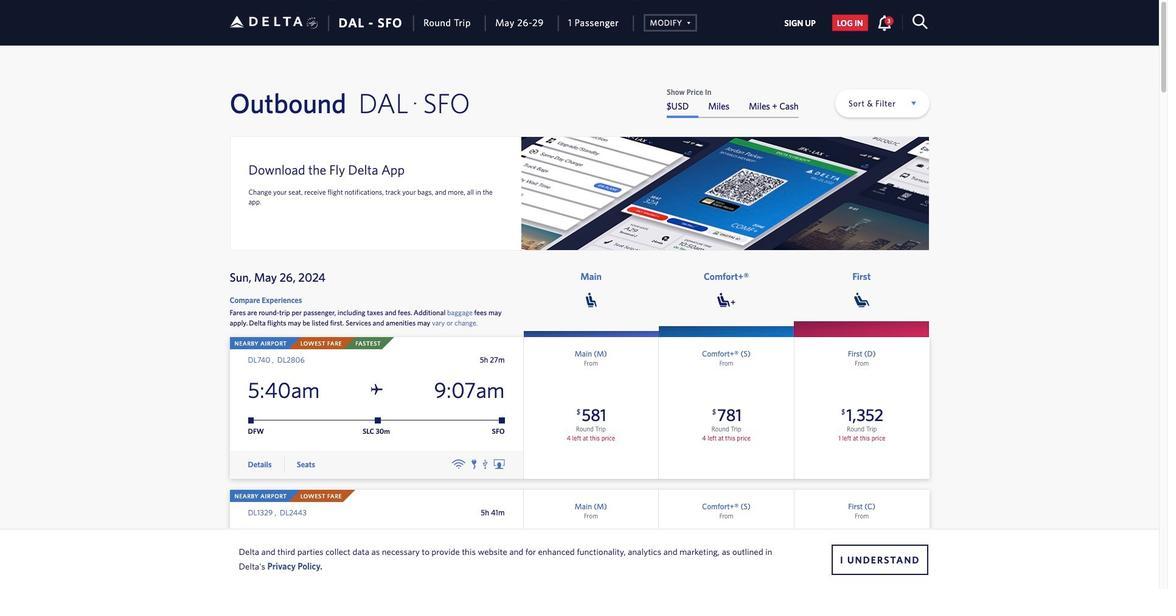 Task type: locate. For each thing, give the bounding box(es) containing it.
main content
[[667, 88, 799, 118]]

delta air lines image
[[230, 3, 303, 41]]

usb power image
[[483, 459, 488, 469]]

show price in element
[[667, 88, 799, 96]]

1 vertical spatial plane image
[[378, 537, 389, 549]]

skyteam image
[[307, 4, 318, 42]]

first image
[[855, 293, 870, 307]]

110v ac power image
[[472, 459, 477, 469]]

wi fi image
[[452, 459, 466, 469]]

plane image
[[371, 384, 383, 396], [378, 537, 389, 549]]

0 vertical spatial plane image
[[371, 384, 383, 396]]



Task type: vqa. For each thing, say whether or not it's contained in the screenshot.
advsearchtriangle IMAGE
yes



Task type: describe. For each thing, give the bounding box(es) containing it.
main image
[[586, 293, 597, 307]]

comfort+&#174; image
[[718, 293, 736, 307]]

personal entertainment image
[[494, 459, 505, 469]]

advsearchtriangle image
[[683, 16, 691, 27]]

banner image image
[[522, 137, 929, 250]]



